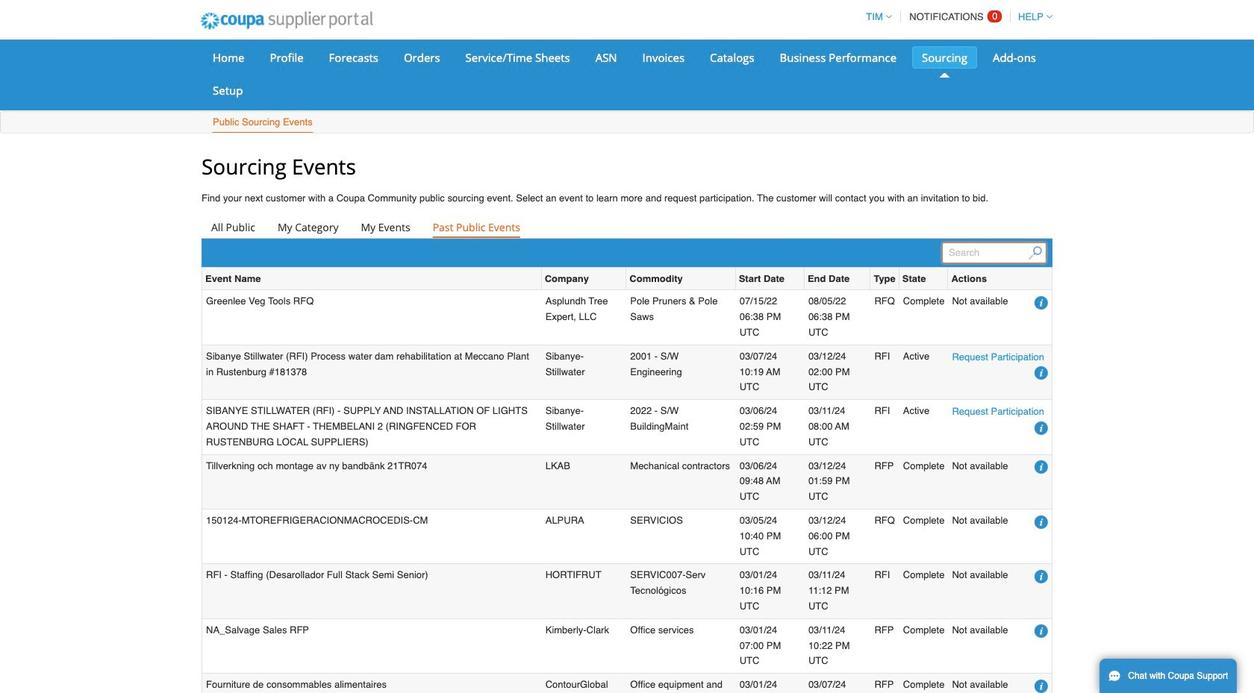 Task type: locate. For each thing, give the bounding box(es) containing it.
navigation
[[860, 2, 1053, 31]]

coupa supplier portal image
[[190, 2, 383, 40]]

tab list
[[202, 218, 1053, 239]]

Search text field
[[943, 243, 1047, 264]]



Task type: describe. For each thing, give the bounding box(es) containing it.
search image
[[1029, 246, 1042, 260]]



Task type: vqa. For each thing, say whether or not it's contained in the screenshot.
'Search' icon
yes



